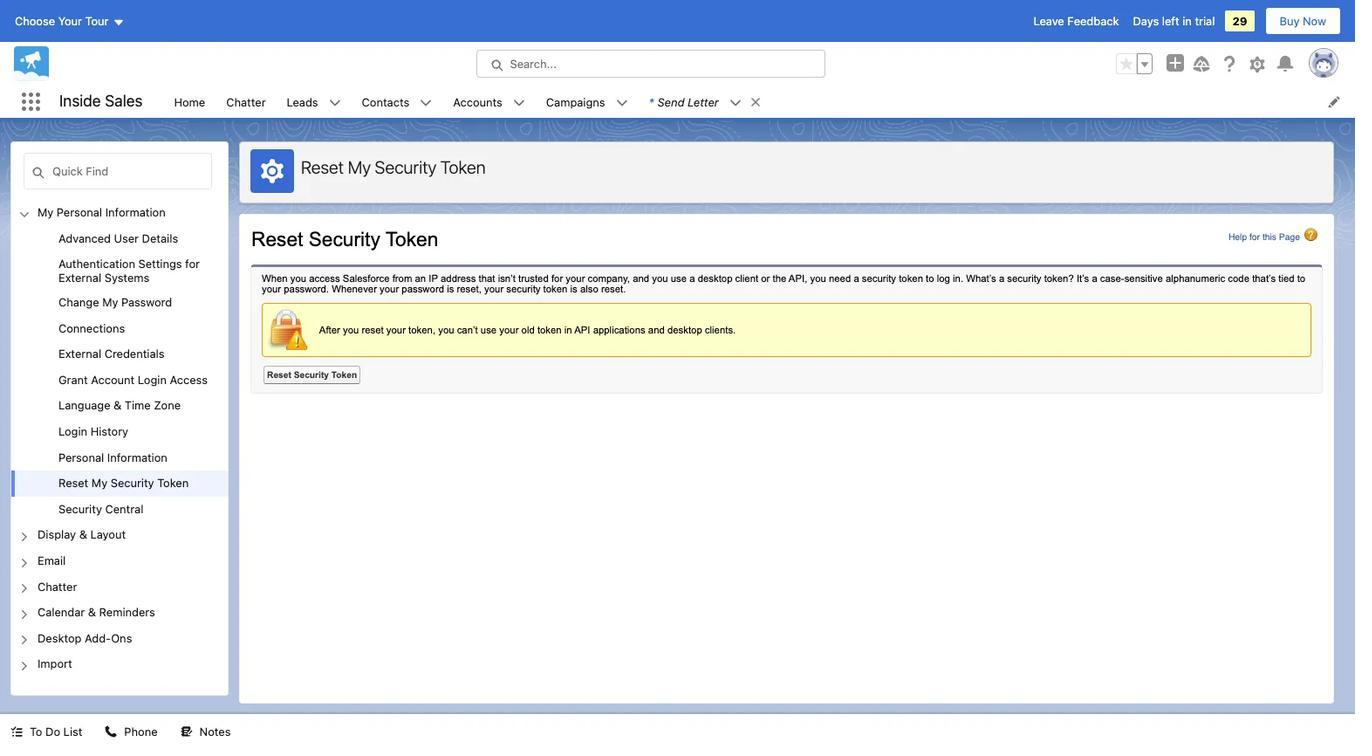 Task type: vqa. For each thing, say whether or not it's contained in the screenshot.
bottommost Login
yes



Task type: describe. For each thing, give the bounding box(es) containing it.
trial
[[1195, 14, 1216, 28]]

reset my security token tree item
[[11, 471, 228, 497]]

my personal information
[[38, 205, 166, 219]]

text default image inside accounts list item
[[513, 97, 525, 109]]

0 vertical spatial login
[[138, 373, 167, 387]]

home link
[[164, 86, 216, 118]]

account
[[91, 373, 135, 387]]

left
[[1163, 14, 1180, 28]]

add-
[[85, 631, 111, 645]]

reminders
[[99, 605, 155, 619]]

email
[[38, 553, 66, 567]]

choose your tour button
[[14, 7, 125, 35]]

*
[[649, 95, 654, 109]]

change my password link
[[58, 295, 172, 311]]

time
[[125, 398, 151, 412]]

campaigns link
[[536, 86, 616, 118]]

external credentials
[[58, 347, 165, 361]]

change
[[58, 295, 99, 309]]

0 vertical spatial information
[[105, 205, 166, 219]]

send
[[658, 95, 685, 109]]

group containing advanced user details
[[11, 226, 228, 522]]

settings
[[138, 257, 182, 271]]

calendar & reminders link
[[38, 605, 155, 620]]

central
[[105, 502, 144, 516]]

notes button
[[170, 714, 241, 749]]

desktop add-ons
[[38, 631, 132, 645]]

choose
[[15, 14, 55, 28]]

to
[[30, 725, 42, 739]]

buy
[[1280, 14, 1300, 28]]

campaigns list item
[[536, 86, 639, 118]]

my personal information tree item
[[11, 200, 228, 522]]

display & layout
[[38, 528, 126, 542]]

change my password
[[58, 295, 172, 309]]

import link
[[38, 657, 72, 672]]

leave feedback
[[1034, 14, 1120, 28]]

for
[[185, 257, 200, 271]]

accounts list item
[[443, 86, 536, 118]]

display & layout link
[[38, 528, 126, 543]]

desktop
[[38, 631, 82, 645]]

days left in trial
[[1134, 14, 1216, 28]]

0 vertical spatial reset my security token
[[301, 157, 486, 177]]

0 horizontal spatial chatter link
[[38, 579, 77, 595]]

feedback
[[1068, 14, 1120, 28]]

systems
[[104, 271, 149, 285]]

advanced
[[58, 231, 111, 245]]

chatter inside setup tree tree
[[38, 579, 77, 593]]

connections link
[[58, 321, 125, 336]]

text default image inside phone button
[[105, 726, 117, 738]]

& for language
[[114, 398, 122, 412]]

password
[[121, 295, 172, 309]]

leave
[[1034, 14, 1065, 28]]

connections
[[58, 321, 125, 335]]

buy now button
[[1265, 7, 1342, 35]]

2 vertical spatial security
[[58, 502, 102, 516]]

contacts list item
[[351, 86, 443, 118]]

to do list button
[[0, 714, 93, 749]]

token inside reset my security token link
[[157, 476, 189, 490]]

reset my security token link
[[58, 476, 189, 491]]

0 vertical spatial chatter link
[[216, 86, 276, 118]]

desktop add-ons link
[[38, 631, 132, 646]]

choose your tour
[[15, 14, 109, 28]]

text default image for *
[[730, 97, 742, 109]]

language & time zone
[[58, 398, 181, 412]]

access
[[170, 373, 208, 387]]

leave feedback link
[[1034, 14, 1120, 28]]

calendar
[[38, 605, 85, 619]]

reset inside tree item
[[58, 476, 88, 490]]

in
[[1183, 14, 1192, 28]]

sales
[[105, 92, 143, 110]]

import
[[38, 657, 72, 671]]

29
[[1233, 14, 1248, 28]]

accounts
[[453, 95, 503, 109]]

authentication
[[58, 257, 135, 271]]

days
[[1134, 14, 1160, 28]]

phone button
[[95, 714, 168, 749]]

credentials
[[104, 347, 165, 361]]

layout
[[90, 528, 126, 542]]

display
[[38, 528, 76, 542]]

security central
[[58, 502, 144, 516]]

now
[[1303, 14, 1327, 28]]

grant account login access
[[58, 373, 208, 387]]

text default image inside list item
[[750, 96, 762, 108]]

Quick Find search field
[[24, 153, 212, 189]]

calendar & reminders
[[38, 605, 155, 619]]

search... button
[[476, 50, 825, 78]]



Task type: locate. For each thing, give the bounding box(es) containing it.
token
[[441, 157, 486, 177], [157, 476, 189, 490]]

text default image left phone
[[105, 726, 117, 738]]

phone
[[124, 725, 158, 739]]

2 horizontal spatial text default image
[[730, 97, 742, 109]]

security central link
[[58, 502, 144, 517]]

setup tree tree
[[11, 200, 228, 695]]

chatter right home link
[[226, 95, 266, 109]]

contacts link
[[351, 86, 420, 118]]

reset
[[301, 157, 344, 177], [58, 476, 88, 490]]

1 vertical spatial security
[[111, 476, 154, 490]]

reset my security token inside tree item
[[58, 476, 189, 490]]

1 horizontal spatial chatter
[[226, 95, 266, 109]]

accounts link
[[443, 86, 513, 118]]

& left layout
[[79, 528, 87, 542]]

1 horizontal spatial security
[[111, 476, 154, 490]]

list item containing *
[[639, 86, 770, 118]]

reset up security central
[[58, 476, 88, 490]]

text default image right contacts
[[420, 97, 432, 109]]

advanced user details
[[58, 231, 178, 245]]

1 vertical spatial login
[[58, 424, 87, 438]]

text default image inside contacts list item
[[420, 97, 432, 109]]

external inside the authentication settings for external systems
[[58, 271, 101, 285]]

my inside tree item
[[92, 476, 108, 490]]

1 horizontal spatial login
[[138, 373, 167, 387]]

my personal information link
[[38, 205, 166, 220]]

chatter link right the home at top
[[216, 86, 276, 118]]

list containing home
[[164, 86, 1356, 118]]

my
[[348, 157, 371, 177], [38, 205, 53, 219], [102, 295, 118, 309], [92, 476, 108, 490]]

0 horizontal spatial token
[[157, 476, 189, 490]]

text default image inside leads list item
[[329, 97, 341, 109]]

chatter
[[226, 95, 266, 109], [38, 579, 77, 593]]

contacts
[[362, 95, 410, 109]]

authentication settings for external systems
[[58, 257, 200, 285]]

text default image left to
[[10, 726, 23, 738]]

2 vertical spatial &
[[88, 605, 96, 619]]

text default image
[[750, 96, 762, 108], [420, 97, 432, 109], [513, 97, 525, 109], [616, 97, 628, 109], [105, 726, 117, 738], [180, 726, 193, 738]]

home
[[174, 95, 205, 109]]

& left time
[[114, 398, 122, 412]]

& inside display & layout link
[[79, 528, 87, 542]]

history
[[90, 424, 128, 438]]

2 external from the top
[[58, 347, 101, 361]]

login history
[[58, 424, 128, 438]]

1 horizontal spatial reset my security token
[[301, 157, 486, 177]]

your
[[58, 14, 82, 28]]

reset down leads list item
[[301, 157, 344, 177]]

text default image inside notes button
[[180, 726, 193, 738]]

login down language
[[58, 424, 87, 438]]

0 horizontal spatial reset
[[58, 476, 88, 490]]

0 vertical spatial external
[[58, 271, 101, 285]]

text default image right 'leads'
[[329, 97, 341, 109]]

chatter down email link
[[38, 579, 77, 593]]

& inside 'calendar & reminders' link
[[88, 605, 96, 619]]

information
[[105, 205, 166, 219], [107, 450, 168, 464]]

reset my security token down contacts list item
[[301, 157, 486, 177]]

token down personal information link
[[157, 476, 189, 490]]

login
[[138, 373, 167, 387], [58, 424, 87, 438]]

information up reset my security token link
[[107, 450, 168, 464]]

personal down login history link
[[58, 450, 104, 464]]

&
[[114, 398, 122, 412], [79, 528, 87, 542], [88, 605, 96, 619]]

text default image right the accounts
[[513, 97, 525, 109]]

1 external from the top
[[58, 271, 101, 285]]

leads link
[[276, 86, 329, 118]]

& inside language & time zone link
[[114, 398, 122, 412]]

external
[[58, 271, 101, 285], [58, 347, 101, 361]]

text default image inside the to do list button
[[10, 726, 23, 738]]

text default image left *
[[616, 97, 628, 109]]

token down "accounts" link
[[441, 157, 486, 177]]

email link
[[38, 553, 66, 569]]

* send letter
[[649, 95, 719, 109]]

0 vertical spatial security
[[375, 157, 437, 177]]

& for calendar
[[88, 605, 96, 619]]

leads list item
[[276, 86, 351, 118]]

1 vertical spatial token
[[157, 476, 189, 490]]

1 vertical spatial reset my security token
[[58, 476, 189, 490]]

grant account login access link
[[58, 373, 208, 388]]

text default image for leads
[[329, 97, 341, 109]]

0 vertical spatial group
[[1117, 53, 1153, 74]]

personal
[[57, 205, 102, 219], [58, 450, 104, 464]]

0 horizontal spatial group
[[11, 226, 228, 522]]

1 vertical spatial reset
[[58, 476, 88, 490]]

1 vertical spatial external
[[58, 347, 101, 361]]

external up the "change"
[[58, 271, 101, 285]]

user
[[114, 231, 139, 245]]

1 vertical spatial chatter link
[[38, 579, 77, 595]]

1 horizontal spatial group
[[1117, 53, 1153, 74]]

0 vertical spatial chatter
[[226, 95, 266, 109]]

group
[[1117, 53, 1153, 74], [11, 226, 228, 522]]

personal inside group
[[58, 450, 104, 464]]

0 horizontal spatial chatter
[[38, 579, 77, 593]]

list
[[164, 86, 1356, 118]]

text default image inside campaigns list item
[[616, 97, 628, 109]]

& for display
[[79, 528, 87, 542]]

information up user
[[105, 205, 166, 219]]

0 vertical spatial token
[[441, 157, 486, 177]]

0 vertical spatial personal
[[57, 205, 102, 219]]

advanced user details link
[[58, 231, 178, 246]]

buy now
[[1280, 14, 1327, 28]]

& up add-
[[88, 605, 96, 619]]

1 horizontal spatial text default image
[[329, 97, 341, 109]]

personal information
[[58, 450, 168, 464]]

to do list
[[30, 725, 82, 739]]

1 vertical spatial information
[[107, 450, 168, 464]]

search...
[[510, 57, 557, 71]]

security
[[375, 157, 437, 177], [111, 476, 154, 490], [58, 502, 102, 516]]

login history link
[[58, 424, 128, 440]]

language
[[58, 398, 110, 412]]

0 horizontal spatial security
[[58, 502, 102, 516]]

login up time
[[138, 373, 167, 387]]

notes
[[200, 725, 231, 739]]

0 horizontal spatial login
[[58, 424, 87, 438]]

inside
[[59, 92, 101, 110]]

text default image
[[329, 97, 341, 109], [730, 97, 742, 109], [10, 726, 23, 738]]

security down contacts list item
[[375, 157, 437, 177]]

chatter link up calendar
[[38, 579, 77, 595]]

language & time zone link
[[58, 398, 181, 414]]

details
[[142, 231, 178, 245]]

external credentials link
[[58, 347, 165, 362]]

1 vertical spatial &
[[79, 528, 87, 542]]

0 horizontal spatial reset my security token
[[58, 476, 189, 490]]

0 horizontal spatial &
[[79, 528, 87, 542]]

chatter link
[[216, 86, 276, 118], [38, 579, 77, 595]]

external up "grant"
[[58, 347, 101, 361]]

personal information link
[[58, 450, 168, 465]]

security up display & layout
[[58, 502, 102, 516]]

text default image right letter
[[730, 97, 742, 109]]

leads
[[287, 95, 318, 109]]

0 vertical spatial reset
[[301, 157, 344, 177]]

2 horizontal spatial &
[[114, 398, 122, 412]]

text default image left notes on the left bottom of the page
[[180, 726, 193, 738]]

security up central
[[111, 476, 154, 490]]

letter
[[688, 95, 719, 109]]

0 vertical spatial &
[[114, 398, 122, 412]]

1 vertical spatial chatter
[[38, 579, 77, 593]]

list item
[[639, 86, 770, 118]]

text default image right letter
[[750, 96, 762, 108]]

1 vertical spatial personal
[[58, 450, 104, 464]]

1 horizontal spatial chatter link
[[216, 86, 276, 118]]

grant
[[58, 373, 88, 387]]

personal up advanced
[[57, 205, 102, 219]]

2 horizontal spatial security
[[375, 157, 437, 177]]

1 horizontal spatial reset
[[301, 157, 344, 177]]

0 horizontal spatial text default image
[[10, 726, 23, 738]]

reset my security token up central
[[58, 476, 189, 490]]

external inside external credentials link
[[58, 347, 101, 361]]

reset my security token
[[301, 157, 486, 177], [58, 476, 189, 490]]

1 vertical spatial group
[[11, 226, 228, 522]]

zone
[[154, 398, 181, 412]]

tour
[[85, 14, 109, 28]]

1 horizontal spatial &
[[88, 605, 96, 619]]

campaigns
[[546, 95, 606, 109]]

do
[[45, 725, 60, 739]]

list
[[63, 725, 82, 739]]

text default image inside list item
[[730, 97, 742, 109]]

ons
[[111, 631, 132, 645]]

authentication settings for external systems link
[[58, 257, 228, 285]]

1 horizontal spatial token
[[441, 157, 486, 177]]

security inside tree item
[[111, 476, 154, 490]]

inside sales
[[59, 92, 143, 110]]



